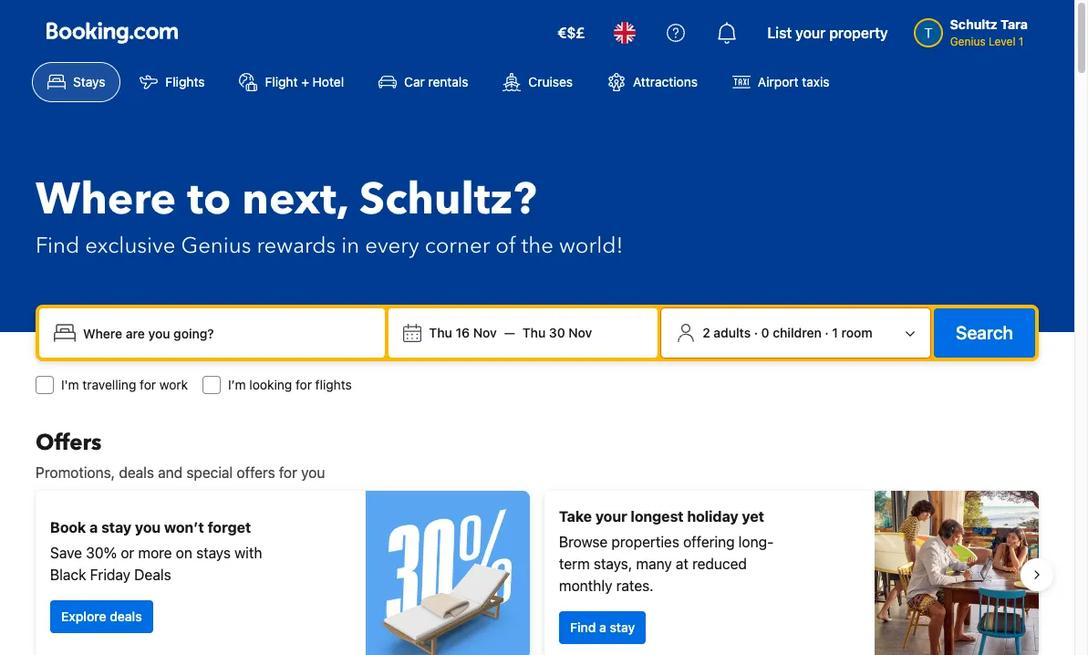 Task type: describe. For each thing, give the bounding box(es) containing it.
travelling
[[83, 377, 136, 392]]

term
[[559, 556, 590, 572]]

genius inside where to next, schultz? find exclusive genius rewards in every corner of the world!
[[181, 231, 251, 261]]

offers promotions, deals and special offers for you
[[36, 428, 325, 481]]

2 nov from the left
[[569, 325, 593, 340]]

explore deals link
[[50, 601, 153, 633]]

1 thu from the left
[[429, 325, 453, 340]]

reduced
[[693, 556, 747, 572]]

book
[[50, 519, 86, 536]]

properties
[[612, 534, 680, 550]]

thu 16 nov — thu 30 nov
[[429, 325, 593, 340]]

list
[[768, 25, 792, 41]]

schultz?
[[359, 170, 537, 230]]

schultz
[[951, 16, 998, 32]]

you inside offers promotions, deals and special offers for you
[[301, 465, 325, 481]]

room
[[842, 325, 873, 340]]

stays
[[73, 74, 105, 89]]

explore deals
[[61, 609, 142, 624]]

1 nov from the left
[[473, 325, 497, 340]]

find a stay link
[[559, 612, 646, 644]]

children
[[773, 325, 822, 340]]

1 inside schultz tara genius level 1
[[1019, 35, 1024, 48]]

rates.
[[617, 578, 654, 594]]

holiday
[[688, 508, 739, 525]]

for inside offers promotions, deals and special offers for you
[[279, 465, 297, 481]]

monthly
[[559, 578, 613, 594]]

stays link
[[32, 62, 121, 102]]

work
[[160, 377, 188, 392]]

2 adults · 0 children · 1 room button
[[669, 316, 924, 350]]

rewards
[[257, 231, 336, 261]]

rentals
[[429, 74, 469, 89]]

30
[[549, 325, 566, 340]]

i'm
[[228, 377, 246, 392]]

1 · from the left
[[755, 325, 759, 340]]

stay for book
[[101, 519, 132, 536]]

deals
[[134, 567, 171, 583]]

0
[[762, 325, 770, 340]]

deals inside offers promotions, deals and special offers for you
[[119, 465, 154, 481]]

you inside book a stay you won't forget save 30% or more on stays with black friday deals
[[135, 519, 161, 536]]

friday
[[90, 567, 131, 583]]

flight
[[265, 74, 298, 89]]

where to next, schultz? find exclusive genius rewards in every corner of the world!
[[36, 170, 624, 261]]

your for property
[[796, 25, 826, 41]]

many
[[637, 556, 672, 572]]

every
[[365, 231, 420, 261]]

car
[[404, 74, 425, 89]]

airport
[[758, 74, 799, 89]]

exclusive
[[85, 231, 176, 261]]

longest
[[631, 508, 684, 525]]

stays
[[196, 545, 231, 561]]

€$£
[[558, 25, 585, 41]]

booking.com image
[[47, 22, 178, 44]]

next,
[[242, 170, 348, 230]]

find inside find a stay link
[[570, 620, 596, 635]]

car rentals
[[404, 74, 469, 89]]

book a stay you won't forget save 30% or more on stays with black friday deals
[[50, 519, 262, 583]]

more
[[138, 545, 172, 561]]

list your property
[[768, 25, 889, 41]]

offering
[[684, 534, 735, 550]]

browse
[[559, 534, 608, 550]]

cruises
[[529, 74, 573, 89]]

thu 16 nov button
[[422, 317, 504, 350]]

stay for find
[[610, 620, 635, 635]]

i'm looking for flights
[[228, 377, 352, 392]]

list your property link
[[757, 11, 900, 55]]

level
[[989, 35, 1016, 48]]

attractions
[[633, 74, 698, 89]]

airport taxis link
[[717, 62, 846, 102]]

the
[[522, 231, 554, 261]]

search
[[957, 322, 1014, 343]]

stays,
[[594, 556, 633, 572]]

forget
[[208, 519, 251, 536]]

flights link
[[125, 62, 220, 102]]



Task type: vqa. For each thing, say whether or not it's contained in the screenshot.
Explore popular vacation package destinations Save money when you book your flights and accommodation together
no



Task type: locate. For each thing, give the bounding box(es) containing it.
0 vertical spatial genius
[[951, 35, 986, 48]]

yet
[[742, 508, 765, 525]]

0 horizontal spatial your
[[596, 508, 628, 525]]

1 vertical spatial stay
[[610, 620, 635, 635]]

find a stay
[[570, 620, 635, 635]]

thu 30 nov button
[[516, 317, 600, 350]]

take your longest holiday yet browse properties offering long- term stays, many at reduced monthly rates.
[[559, 508, 774, 594]]

promotions,
[[36, 465, 115, 481]]

1 horizontal spatial find
[[570, 620, 596, 635]]

schultz tara genius level 1
[[951, 16, 1029, 48]]

0 horizontal spatial genius
[[181, 231, 251, 261]]

your inside the list your property link
[[796, 25, 826, 41]]

0 vertical spatial deals
[[119, 465, 154, 481]]

stay inside book a stay you won't forget save 30% or more on stays with black friday deals
[[101, 519, 132, 536]]

deals right explore on the bottom left
[[110, 609, 142, 624]]

attractions link
[[592, 62, 714, 102]]

for left flights
[[296, 377, 312, 392]]

take your longest holiday yet image
[[875, 491, 1040, 655]]

property
[[830, 25, 889, 41]]

offers
[[36, 428, 102, 458]]

30%
[[86, 545, 117, 561]]

and
[[158, 465, 183, 481]]

taxis
[[803, 74, 830, 89]]

1 vertical spatial find
[[570, 620, 596, 635]]

find inside where to next, schultz? find exclusive genius rewards in every corner of the world!
[[36, 231, 80, 261]]

for right offers
[[279, 465, 297, 481]]

find down where
[[36, 231, 80, 261]]

1 horizontal spatial thu
[[523, 325, 546, 340]]

you up more in the bottom left of the page
[[135, 519, 161, 536]]

· left 0
[[755, 325, 759, 340]]

search for black friday deals on stays image
[[366, 491, 530, 655]]

genius down schultz
[[951, 35, 986, 48]]

nov right 30
[[569, 325, 593, 340]]

for for flights
[[296, 377, 312, 392]]

looking
[[250, 377, 292, 392]]

2 adults · 0 children · 1 room
[[703, 325, 873, 340]]

stay down "rates."
[[610, 620, 635, 635]]

i'm
[[61, 377, 79, 392]]

genius
[[951, 35, 986, 48], [181, 231, 251, 261]]

your account menu schultz tara genius level 1 element
[[914, 8, 1036, 50]]

1 horizontal spatial ·
[[825, 325, 829, 340]]

0 horizontal spatial ·
[[755, 325, 759, 340]]

0 horizontal spatial stay
[[101, 519, 132, 536]]

0 vertical spatial you
[[301, 465, 325, 481]]

deals
[[119, 465, 154, 481], [110, 609, 142, 624]]

in
[[342, 231, 360, 261]]

0 horizontal spatial 1
[[833, 325, 839, 340]]

hotel
[[313, 74, 344, 89]]

or
[[121, 545, 134, 561]]

cruises link
[[488, 62, 589, 102]]

thu left 30
[[523, 325, 546, 340]]

you
[[301, 465, 325, 481], [135, 519, 161, 536]]

your
[[796, 25, 826, 41], [596, 508, 628, 525]]

2 · from the left
[[825, 325, 829, 340]]

where
[[36, 170, 176, 230]]

2
[[703, 325, 711, 340]]

1 left room on the right of page
[[833, 325, 839, 340]]

a down monthly
[[600, 620, 607, 635]]

0 vertical spatial find
[[36, 231, 80, 261]]

0 horizontal spatial thu
[[429, 325, 453, 340]]

1 vertical spatial a
[[600, 620, 607, 635]]

1 down tara
[[1019, 35, 1024, 48]]

a right "book"
[[90, 519, 98, 536]]

0 horizontal spatial you
[[135, 519, 161, 536]]

stay up or
[[101, 519, 132, 536]]

0 horizontal spatial a
[[90, 519, 98, 536]]

0 horizontal spatial find
[[36, 231, 80, 261]]

thu
[[429, 325, 453, 340], [523, 325, 546, 340]]

corner
[[425, 231, 490, 261]]

1 horizontal spatial 1
[[1019, 35, 1024, 48]]

region containing take your longest holiday yet
[[21, 484, 1054, 655]]

adults
[[714, 325, 751, 340]]

at
[[676, 556, 689, 572]]

1 vertical spatial your
[[596, 508, 628, 525]]

thu left 16
[[429, 325, 453, 340]]

tara
[[1001, 16, 1029, 32]]

2 thu from the left
[[523, 325, 546, 340]]

1 vertical spatial you
[[135, 519, 161, 536]]

1 horizontal spatial stay
[[610, 620, 635, 635]]

save
[[50, 545, 82, 561]]

Where are you going? field
[[76, 317, 378, 350]]

1 horizontal spatial nov
[[569, 325, 593, 340]]

offers
[[237, 465, 275, 481]]

0 vertical spatial your
[[796, 25, 826, 41]]

search button
[[935, 308, 1036, 358]]

genius inside schultz tara genius level 1
[[951, 35, 986, 48]]

1 vertical spatial genius
[[181, 231, 251, 261]]

1 vertical spatial deals
[[110, 609, 142, 624]]

1 vertical spatial 1
[[833, 325, 839, 340]]

flight + hotel link
[[224, 62, 360, 102]]

—
[[504, 325, 516, 340]]

nov
[[473, 325, 497, 340], [569, 325, 593, 340]]

0 vertical spatial 1
[[1019, 35, 1024, 48]]

black
[[50, 567, 86, 583]]

of
[[496, 231, 516, 261]]

special
[[187, 465, 233, 481]]

long-
[[739, 534, 774, 550]]

a
[[90, 519, 98, 536], [600, 620, 607, 635]]

€$£ button
[[547, 11, 596, 55]]

1 horizontal spatial your
[[796, 25, 826, 41]]

a for book
[[90, 519, 98, 536]]

your right the list on the right top
[[796, 25, 826, 41]]

· right children
[[825, 325, 829, 340]]

car rentals link
[[363, 62, 484, 102]]

for for work
[[140, 377, 156, 392]]

0 horizontal spatial nov
[[473, 325, 497, 340]]

explore
[[61, 609, 106, 624]]

find
[[36, 231, 80, 261], [570, 620, 596, 635]]

1 horizontal spatial a
[[600, 620, 607, 635]]

1 horizontal spatial you
[[301, 465, 325, 481]]

nov right 16
[[473, 325, 497, 340]]

+
[[301, 74, 309, 89]]

flights
[[166, 74, 205, 89]]

0 vertical spatial a
[[90, 519, 98, 536]]

with
[[235, 545, 262, 561]]

·
[[755, 325, 759, 340], [825, 325, 829, 340]]

0 vertical spatial stay
[[101, 519, 132, 536]]

a inside book a stay you won't forget save 30% or more on stays with black friday deals
[[90, 519, 98, 536]]

on
[[176, 545, 192, 561]]

16
[[456, 325, 470, 340]]

genius down 'to'
[[181, 231, 251, 261]]

you right offers
[[301, 465, 325, 481]]

deals inside region
[[110, 609, 142, 624]]

for left work
[[140, 377, 156, 392]]

1 horizontal spatial genius
[[951, 35, 986, 48]]

1 inside button
[[833, 325, 839, 340]]

i'm travelling for work
[[61, 377, 188, 392]]

flights
[[316, 377, 352, 392]]

your right take
[[596, 508, 628, 525]]

your for longest
[[596, 508, 628, 525]]

world!
[[559, 231, 624, 261]]

your inside take your longest holiday yet browse properties offering long- term stays, many at reduced monthly rates.
[[596, 508, 628, 525]]

find down monthly
[[570, 620, 596, 635]]

a for find
[[600, 620, 607, 635]]

airport taxis
[[758, 74, 830, 89]]

deals left and
[[119, 465, 154, 481]]

to
[[187, 170, 231, 230]]

1
[[1019, 35, 1024, 48], [833, 325, 839, 340]]

take
[[559, 508, 592, 525]]

region
[[21, 484, 1054, 655]]



